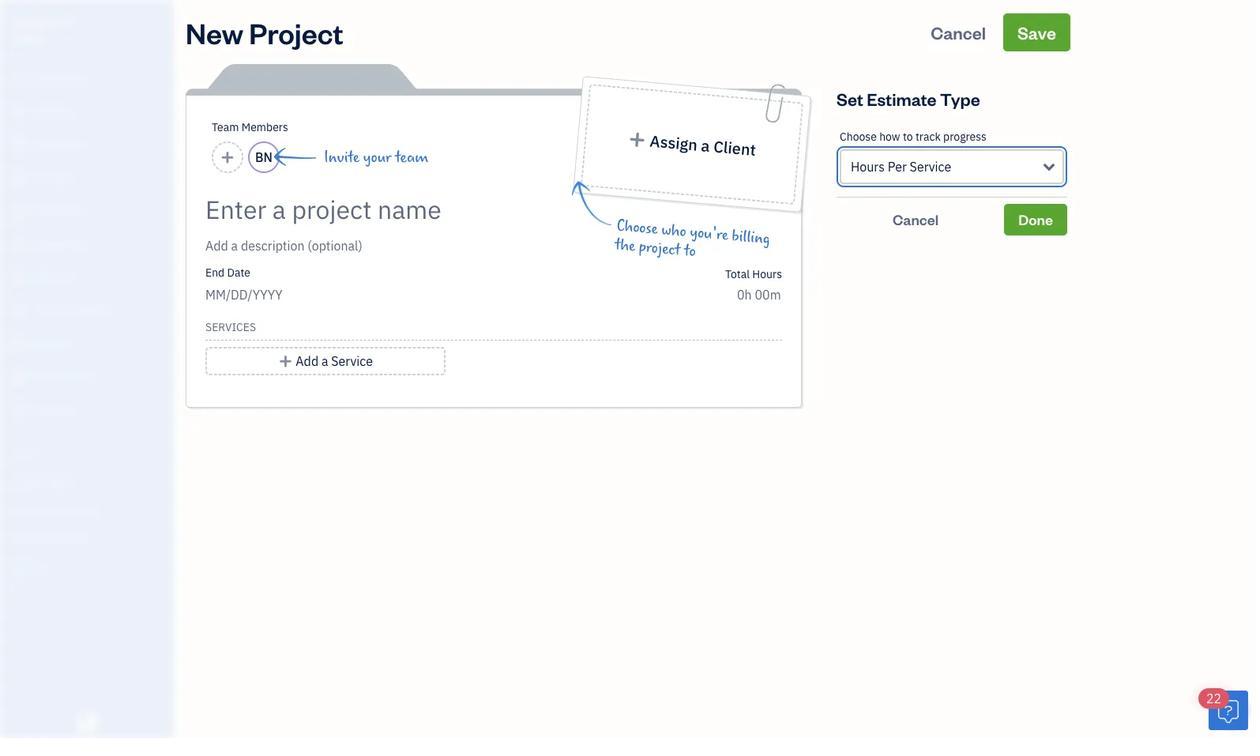 Task type: vqa. For each thing, say whether or not it's contained in the screenshot.
TAXES
no



Task type: locate. For each thing, give the bounding box(es) containing it.
team members link
[[4, 468, 169, 496]]

new project
[[186, 13, 344, 51]]

1 horizontal spatial services
[[206, 320, 256, 334]]

choose
[[840, 129, 877, 144], [616, 217, 659, 238]]

hours
[[851, 159, 885, 175], [753, 266, 783, 281]]

nelson
[[13, 15, 49, 30]]

settings
[[12, 562, 48, 576]]

owner
[[13, 31, 44, 44]]

1 vertical spatial hours
[[753, 266, 783, 281]]

0 horizontal spatial service
[[331, 353, 373, 370]]

1 vertical spatial a
[[322, 353, 328, 370]]

a left client at the right of page
[[701, 135, 711, 156]]

choose left the how
[[840, 129, 877, 144]]

0 vertical spatial a
[[701, 135, 711, 156]]

team members up bn
[[212, 120, 288, 134]]

bank
[[12, 533, 35, 546]]

0 horizontal spatial plus image
[[278, 352, 293, 371]]

client image
[[10, 104, 29, 119]]

plus image for add
[[278, 352, 293, 371]]

billing
[[732, 227, 772, 248]]

cancel button
[[917, 13, 1001, 51], [837, 204, 995, 236]]

plus image
[[628, 131, 647, 148], [278, 352, 293, 371]]

to right the how
[[904, 129, 914, 144]]

date
[[227, 265, 251, 280]]

members inside main element
[[39, 475, 81, 488]]

1 vertical spatial members
[[39, 475, 81, 488]]

1 horizontal spatial a
[[701, 135, 711, 156]]

0 vertical spatial team members
[[212, 120, 288, 134]]

1 vertical spatial choose
[[616, 217, 659, 238]]

bank connections
[[12, 533, 93, 546]]

track
[[916, 129, 941, 144]]

choose how to track progress
[[840, 129, 987, 144]]

hours per service
[[851, 159, 952, 175]]

team
[[212, 120, 239, 134], [12, 475, 37, 488]]

plus image inside add a service button
[[278, 352, 293, 371]]

service
[[910, 159, 952, 175], [331, 353, 373, 370]]

services right and
[[57, 504, 95, 517]]

service down track
[[910, 159, 952, 175]]

assign
[[650, 130, 699, 155]]

team up items
[[12, 475, 37, 488]]

freshbooks image
[[74, 713, 100, 732]]

a for add
[[322, 353, 328, 370]]

service inside add a service button
[[331, 353, 373, 370]]

dashboard image
[[10, 70, 29, 86]]

a
[[701, 135, 711, 156], [322, 353, 328, 370]]

connections
[[37, 533, 93, 546]]

estimate image
[[10, 137, 29, 153]]

1 horizontal spatial members
[[242, 120, 288, 134]]

team
[[395, 149, 429, 166]]

0 vertical spatial team
[[212, 120, 239, 134]]

a inside add a service button
[[322, 353, 328, 370]]

0 horizontal spatial team
[[12, 475, 37, 488]]

set estimate type
[[837, 87, 981, 110]]

total
[[726, 266, 750, 281]]

hours inside estimate type field
[[851, 159, 885, 175]]

estimate
[[867, 87, 937, 110]]

you're
[[690, 224, 730, 244]]

bn
[[255, 149, 273, 166]]

0 vertical spatial members
[[242, 120, 288, 134]]

team members
[[212, 120, 288, 134], [12, 475, 81, 488]]

items
[[12, 504, 36, 517]]

plus image inside assign a client button
[[628, 131, 647, 148]]

1 horizontal spatial plus image
[[628, 131, 647, 148]]

Estimate Type field
[[840, 149, 1065, 184]]

cancel
[[931, 21, 987, 43], [893, 210, 939, 229]]

1 vertical spatial team members
[[12, 475, 81, 488]]

0 vertical spatial plus image
[[628, 131, 647, 148]]

0 vertical spatial service
[[910, 159, 952, 175]]

items and services link
[[4, 497, 169, 525]]

0 horizontal spatial a
[[322, 353, 328, 370]]

cancel up type
[[931, 21, 987, 43]]

0 horizontal spatial choose
[[616, 217, 659, 238]]

1 vertical spatial team
[[12, 475, 37, 488]]

0 vertical spatial hours
[[851, 159, 885, 175]]

choose for how
[[840, 129, 877, 144]]

0 horizontal spatial hours
[[753, 266, 783, 281]]

team members inside "team members" link
[[12, 475, 81, 488]]

1 horizontal spatial team members
[[212, 120, 288, 134]]

choose up project
[[616, 217, 659, 238]]

1 horizontal spatial hours
[[851, 159, 885, 175]]

plus image left 'assign'
[[628, 131, 647, 148]]

22 button
[[1199, 689, 1249, 730]]

team up add team member image at the left top of page
[[212, 120, 239, 134]]

save button
[[1004, 13, 1071, 51]]

apps
[[12, 445, 35, 459]]

services down end date
[[206, 320, 256, 334]]

hours up hourly budget text field
[[753, 266, 783, 281]]

how
[[880, 129, 901, 144]]

to
[[904, 129, 914, 144], [684, 242, 697, 261]]

0 horizontal spatial members
[[39, 475, 81, 488]]

a right 'add'
[[322, 353, 328, 370]]

cancel button up type
[[917, 13, 1001, 51]]

cancel button down hours per service
[[837, 204, 995, 236]]

add
[[296, 353, 319, 370]]

invite
[[324, 149, 360, 166]]

0 horizontal spatial to
[[684, 242, 697, 261]]

0 vertical spatial choose
[[840, 129, 877, 144]]

new
[[186, 13, 244, 51]]

hours left per
[[851, 159, 885, 175]]

1 vertical spatial service
[[331, 353, 373, 370]]

Project Description text field
[[206, 236, 640, 255]]

per
[[888, 159, 907, 175]]

service for add a service
[[331, 353, 373, 370]]

apps link
[[4, 439, 169, 466]]

22
[[1207, 691, 1222, 707]]

add a service
[[296, 353, 373, 370]]

to down who on the right of the page
[[684, 242, 697, 261]]

Project Name text field
[[206, 194, 640, 225]]

who
[[661, 221, 688, 241]]

1 horizontal spatial choose
[[840, 129, 877, 144]]

cancel down hours per service
[[893, 210, 939, 229]]

service right 'add'
[[331, 353, 373, 370]]

members
[[242, 120, 288, 134], [39, 475, 81, 488]]

assign a client button
[[581, 84, 804, 205]]

save
[[1018, 21, 1057, 43]]

services
[[206, 320, 256, 334], [57, 504, 95, 517]]

1 vertical spatial to
[[684, 242, 697, 261]]

items and services
[[12, 504, 95, 517]]

project
[[249, 13, 344, 51]]

to inside choose who you're billing the project to
[[684, 242, 697, 261]]

timer image
[[10, 303, 29, 319]]

choose inside choose who you're billing the project to
[[616, 217, 659, 238]]

team members up and
[[12, 475, 81, 488]]

add a service button
[[206, 347, 446, 376]]

1 vertical spatial services
[[57, 504, 95, 517]]

plus image left 'add'
[[278, 352, 293, 371]]

0 horizontal spatial team members
[[12, 475, 81, 488]]

service inside estimate type field
[[910, 159, 952, 175]]

members up items and services
[[39, 475, 81, 488]]

members up bn
[[242, 120, 288, 134]]

choose who you're billing the project to
[[615, 217, 772, 261]]

1 vertical spatial plus image
[[278, 352, 293, 371]]

1 horizontal spatial to
[[904, 129, 914, 144]]

a for assign
[[701, 135, 711, 156]]

0 horizontal spatial services
[[57, 504, 95, 517]]

a inside assign a client
[[701, 135, 711, 156]]

1 horizontal spatial service
[[910, 159, 952, 175]]



Task type: describe. For each thing, give the bounding box(es) containing it.
services inside main element
[[57, 504, 95, 517]]

money image
[[10, 336, 29, 352]]

choose how to track progress element
[[837, 118, 1068, 198]]

add team member image
[[220, 148, 235, 167]]

report image
[[10, 402, 29, 418]]

invoice image
[[10, 170, 29, 186]]

done
[[1019, 210, 1054, 229]]

end
[[206, 265, 225, 280]]

llc
[[51, 15, 73, 30]]

chart image
[[10, 369, 29, 385]]

and
[[38, 504, 55, 517]]

invite your team
[[324, 149, 429, 166]]

plus image for assign
[[628, 131, 647, 148]]

project image
[[10, 270, 29, 285]]

0 vertical spatial services
[[206, 320, 256, 334]]

main element
[[0, 0, 213, 738]]

expense image
[[10, 236, 29, 252]]

choose for who
[[616, 217, 659, 238]]

client
[[713, 136, 757, 160]]

type
[[941, 87, 981, 110]]

settings link
[[4, 556, 169, 583]]

resource center badge image
[[1210, 691, 1249, 730]]

project
[[639, 238, 682, 259]]

0 vertical spatial cancel
[[931, 21, 987, 43]]

set
[[837, 87, 864, 110]]

end date
[[206, 265, 251, 280]]

1 horizontal spatial team
[[212, 120, 239, 134]]

0 vertical spatial cancel button
[[917, 13, 1001, 51]]

your
[[363, 149, 392, 166]]

End date in  format text field
[[206, 287, 398, 303]]

bank connections link
[[4, 527, 169, 554]]

team inside main element
[[12, 475, 37, 488]]

Hourly Budget text field
[[738, 287, 783, 303]]

0 vertical spatial to
[[904, 129, 914, 144]]

nelson llc owner
[[13, 15, 73, 44]]

payment image
[[10, 203, 29, 219]]

progress
[[944, 129, 987, 144]]

total hours
[[726, 266, 783, 281]]

done button
[[1005, 204, 1068, 236]]

1 vertical spatial cancel button
[[837, 204, 995, 236]]

the
[[615, 236, 637, 255]]

assign a client
[[650, 130, 757, 160]]

service for hours per service
[[910, 159, 952, 175]]

1 vertical spatial cancel
[[893, 210, 939, 229]]



